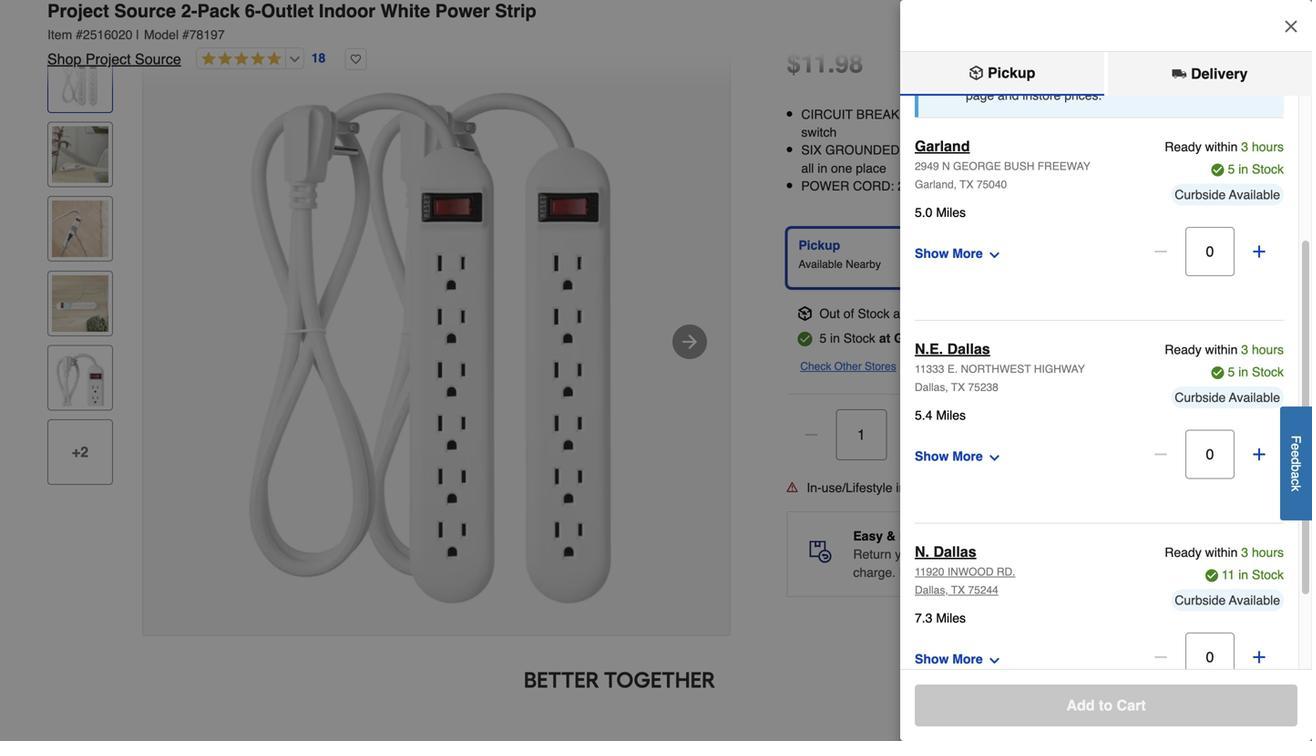 Task type: describe. For each thing, give the bounding box(es) containing it.
available for n.e. dallas
[[1230, 390, 1281, 405]]

to inside the easy & free returns return your new, unused item in-store or ship it back to us free of charge.
[[1155, 547, 1166, 562]]

model
[[144, 27, 179, 42]]

breaker
[[1192, 107, 1236, 122]]

highway
[[1035, 363, 1086, 376]]

|
[[136, 27, 139, 42]]

2 # from the left
[[182, 27, 189, 42]]

stock for n. dallas
[[1253, 568, 1285, 582]]

check circle filled image for 5 in stock at garland lowe's
[[798, 332, 813, 346]]

included
[[1042, 480, 1090, 495]]

0 vertical spatial may
[[1069, 52, 1093, 66]]

better together heading
[[47, 666, 1193, 695]]

power down plug
[[1154, 179, 1189, 193]]

2 title image from the top
[[52, 126, 108, 183]]

in- for store
[[966, 52, 981, 66]]

stock for n.e. dallas
[[1253, 365, 1285, 379]]

-
[[941, 480, 946, 495]]

1 vertical spatial 5
[[820, 331, 827, 346]]

plus image for second minus icon from the bottom of the page's stepper number input field with increment and decrement buttons number field
[[1251, 445, 1269, 464]]

shown
[[1026, 70, 1063, 84]]

bush
[[1005, 160, 1035, 173]]

n.e.
[[915, 341, 944, 357]]

curbside available for dallas
[[1175, 593, 1281, 608]]

c
[[1290, 479, 1304, 485]]

$ 11 . 98
[[787, 49, 864, 78]]

show for dallas
[[915, 652, 949, 666]]

75238
[[969, 381, 999, 394]]

everything
[[1186, 143, 1245, 157]]

stepper number input field with increment and decrement buttons number field for second minus icon from the bottom of the page
[[1186, 430, 1235, 479]]

outlet
[[261, 0, 314, 21]]

4.7 stars image
[[197, 51, 281, 68]]

tx for 2949
[[960, 178, 974, 191]]

power down george
[[945, 179, 980, 193]]

hours for 2949
[[1253, 139, 1285, 154]]

store inside the easy & free returns return your new, unused item in-store or ship it back to us free of charge.
[[1041, 547, 1069, 562]]

page
[[966, 88, 995, 103]]

5 in stock for garland
[[1229, 162, 1285, 176]]

check other stores button
[[801, 357, 897, 376]]

0 horizontal spatial and
[[998, 88, 1020, 103]]

truck filled image
[[1173, 67, 1188, 81]]

minus image for n. dallas
[[1152, 648, 1171, 666]]

&
[[887, 529, 896, 543]]

d
[[1290, 457, 1304, 465]]

0 horizontal spatial outlets
[[1046, 143, 1084, 157]]

garland link
[[915, 135, 970, 157]]

prices
[[966, 70, 1000, 84]]

allow
[[1088, 143, 1117, 157]]

b
[[1290, 465, 1304, 472]]

miles for n. dallas
[[937, 611, 966, 625]]

n.e. dallas 11333 e. northwest highway dallas, tx 75238
[[915, 341, 1086, 394]]

2 show from the top
[[915, 449, 949, 464]]

in- for use/lifestyle
[[807, 480, 822, 495]]

easy
[[854, 529, 883, 543]]

2 curbside from the top
[[1175, 390, 1227, 405]]

ready for n. dallas
[[1165, 545, 1202, 560]]

2 curbside available from the top
[[1175, 390, 1281, 405]]

garland,
[[915, 178, 957, 191]]

item
[[999, 547, 1023, 562]]

stock for garland
[[1253, 162, 1285, 176]]

close image
[[1283, 17, 1301, 36]]

2 minus image from the top
[[1152, 445, 1171, 464]]

curbside for dallas
[[1175, 593, 1227, 608]]

0 vertical spatial from
[[1124, 52, 1149, 66]]

18
[[312, 51, 326, 65]]

minus image for garland
[[1152, 243, 1171, 261]]

1 title image from the top
[[52, 52, 108, 108]]

inwood
[[948, 566, 994, 578]]

unused
[[954, 547, 996, 562]]

98
[[835, 49, 864, 78]]

vary
[[1096, 52, 1120, 66]]

cord
[[983, 179, 1008, 193]]

circuit
[[802, 107, 853, 122]]

tx for dallas
[[952, 381, 966, 394]]

0 vertical spatial of
[[844, 306, 855, 321]]

in-use/lifestyle images - accessories not included
[[807, 480, 1090, 495]]

arrow right image
[[679, 331, 701, 353]]

prices.
[[1065, 88, 1103, 103]]

tx inside the n. dallas 11920 inwood rd. dallas, tx 75244
[[952, 584, 966, 597]]

1 vertical spatial from
[[1189, 70, 1214, 84]]

easy & free returns return your new, unused item in-store or ship it back to us free of charge.
[[854, 529, 1223, 580]]

all
[[802, 161, 814, 175]]

item number 2 5 1 6 0 2 0 and model number 7 8 1 9 7 element
[[47, 26, 1265, 44]]

stepper number input field with increment and decrement buttons number field for minus icon associated with garland
[[1186, 227, 1235, 276]]

new,
[[924, 547, 950, 562]]

range
[[1089, 179, 1122, 193]]

at for at
[[880, 331, 891, 346]]

in-store inventory may vary from online. actual prices are shown in cart  and may differ from product page and instore prices.
[[966, 52, 1261, 103]]

or
[[1073, 547, 1084, 562]]

returns
[[930, 529, 979, 543]]

pickup for pickup
[[984, 64, 1036, 81]]

pack
[[197, 0, 240, 21]]

freeway
[[1038, 160, 1091, 173]]

rd.
[[997, 566, 1016, 578]]

pickup image
[[970, 66, 984, 80]]

the
[[1096, 107, 1114, 122]]

from inside circuit breaker: save power consumption with the handy circuit breaker switch six grounded outlets: six grounded outlets allow you to plug everything in, all in one place power cord: 2.5-foot power cord for increased range from power outlets
[[1125, 179, 1151, 193]]

accessories
[[949, 480, 1017, 495]]

curbside available for 2949
[[1175, 187, 1281, 202]]

hours for dallas
[[1253, 545, 1285, 560]]

minus image
[[803, 426, 821, 444]]

11 in stock
[[1222, 568, 1285, 582]]

+2 button
[[47, 419, 113, 485]]

0 horizontal spatial 11
[[801, 49, 828, 78]]

differ
[[1157, 70, 1185, 84]]

available for n. dallas
[[1230, 593, 1281, 608]]

cart
[[1117, 697, 1147, 714]]

actual
[[1194, 52, 1229, 66]]

curbside for 2949
[[1175, 187, 1227, 202]]

one
[[831, 161, 853, 175]]

2-
[[181, 0, 197, 21]]

six
[[802, 143, 822, 157]]

6-
[[245, 0, 261, 21]]

ship
[[1088, 547, 1111, 562]]

more for garland
[[953, 246, 983, 261]]

1 vertical spatial source
[[135, 51, 181, 67]]

plug
[[1159, 143, 1183, 157]]

you
[[1120, 143, 1141, 157]]

2 3 from the top
[[1242, 342, 1249, 357]]

5.4 miles
[[915, 408, 966, 423]]

to inside button
[[1100, 697, 1113, 714]]

strip
[[495, 0, 537, 21]]

six
[[970, 143, 985, 157]]

1 # from the left
[[76, 27, 83, 42]]

7.3
[[915, 611, 933, 625]]

dallas for n.e.
[[948, 341, 991, 357]]

learn more link
[[900, 563, 965, 582]]

foot
[[920, 179, 941, 193]]

delivery button
[[1109, 52, 1313, 96]]

1 horizontal spatial may
[[1130, 70, 1154, 84]]

are
[[1004, 70, 1022, 84]]

2 hours from the top
[[1253, 342, 1285, 357]]

5 for n.e. dallas
[[1229, 365, 1236, 379]]

n.e. dallas link
[[915, 338, 991, 360]]

pickup available nearby
[[799, 238, 881, 271]]

2 show more from the top
[[915, 449, 983, 464]]

within for n.e. dallas
[[1206, 342, 1238, 357]]

miles for garland
[[937, 205, 966, 220]]

garland 2949 n george bush freeway garland, tx 75040
[[915, 138, 1091, 191]]

learn
[[900, 565, 932, 580]]

power down page
[[955, 107, 990, 122]]

power
[[802, 179, 850, 193]]

miles for n.e. dallas
[[937, 408, 966, 423]]



Task type: locate. For each thing, give the bounding box(es) containing it.
0 horizontal spatial #
[[76, 27, 83, 42]]

78197
[[189, 27, 225, 42]]

1 vertical spatial hours
[[1253, 342, 1285, 357]]

1 vertical spatial outlets
[[1193, 179, 1230, 193]]

1 vertical spatial in-
[[807, 480, 822, 495]]

0 horizontal spatial at
[[880, 331, 891, 346]]

at up stores
[[880, 331, 891, 346]]

1 horizontal spatial store
[[1041, 547, 1069, 562]]

within for garland
[[1206, 139, 1238, 154]]

3 ready within 3 hours from the top
[[1165, 545, 1285, 560]]

to inside circuit breaker: save power consumption with the handy circuit breaker switch six grounded outlets: six grounded outlets allow you to plug everything in, all in one place power cord: 2.5-foot power cord for increased range from power outlets
[[1144, 143, 1155, 157]]

3 3 from the top
[[1242, 545, 1249, 560]]

0 vertical spatial outlets
[[1046, 143, 1084, 157]]

us
[[1169, 547, 1183, 562]]

0 horizontal spatial of
[[844, 306, 855, 321]]

1 vertical spatial ready
[[1165, 342, 1202, 357]]

at
[[894, 306, 904, 321], [880, 331, 891, 346]]

of right free
[[1212, 547, 1223, 562]]

e.
[[948, 363, 958, 376]]

11333
[[915, 363, 945, 376]]

0 vertical spatial pickup
[[984, 64, 1036, 81]]

3 title image from the top
[[52, 201, 108, 257]]

images
[[897, 480, 938, 495]]

in
[[1066, 70, 1076, 84], [818, 161, 828, 175], [1239, 162, 1249, 176], [831, 331, 841, 346], [1239, 365, 1249, 379], [1239, 568, 1249, 582]]

1 ready from the top
[[1165, 139, 1202, 154]]

white
[[381, 0, 430, 21]]

0 vertical spatial dallas,
[[915, 381, 949, 394]]

1 horizontal spatial to
[[1144, 143, 1155, 157]]

3 for 2949
[[1242, 139, 1249, 154]]

0 horizontal spatial in-
[[807, 480, 822, 495]]

may
[[1069, 52, 1093, 66], [1130, 70, 1154, 84]]

check
[[801, 360, 832, 373]]

show for 2949
[[915, 246, 949, 261]]

check circle filled image for garland
[[1212, 164, 1225, 176]]

2 vertical spatial show
[[915, 652, 949, 666]]

2 horizontal spatial to
[[1155, 547, 1166, 562]]

ready within 3 hours
[[1165, 139, 1285, 154], [1165, 342, 1285, 357], [1165, 545, 1285, 560]]

product
[[1218, 70, 1261, 84]]

f
[[1290, 435, 1304, 443]]

0 vertical spatial show
[[915, 246, 949, 261]]

2 vertical spatial curbside
[[1175, 593, 1227, 608]]

0 vertical spatial plus image
[[1251, 243, 1269, 261]]

2 ready from the top
[[1165, 342, 1202, 357]]

1 vertical spatial check circle filled image
[[1212, 367, 1225, 379]]

store left or
[[1041, 547, 1069, 562]]

2 vertical spatial ready within 3 hours
[[1165, 545, 1285, 560]]

1 horizontal spatial #
[[182, 27, 189, 42]]

to left us
[[1155, 547, 1166, 562]]

tx down inwood on the right of page
[[952, 584, 966, 597]]

online.
[[1153, 52, 1191, 66]]

inventory
[[1013, 52, 1065, 66]]

not
[[1021, 480, 1038, 495]]

show more
[[915, 246, 983, 261], [915, 449, 983, 464], [915, 652, 983, 666]]

0 vertical spatial 3
[[1242, 139, 1249, 154]]

lowe's up "n.e. dallas 11333 e. northwest highway dallas, tx 75238"
[[977, 306, 1016, 321]]

1 curbside available from the top
[[1175, 187, 1281, 202]]

0 vertical spatial garland
[[915, 138, 970, 155]]

circuit breaker: save power consumption with the handy circuit breaker switch six grounded outlets: six grounded outlets allow you to plug everything in, all in one place power cord: 2.5-foot power cord for increased range from power outlets
[[802, 107, 1262, 193]]

2 vertical spatial to
[[1100, 697, 1113, 714]]

#
[[76, 27, 83, 42], [182, 27, 189, 42]]

# down 2-
[[182, 27, 189, 42]]

learn more
[[900, 565, 965, 580]]

better
[[524, 667, 600, 693]]

0 vertical spatial curbside available
[[1175, 187, 1281, 202]]

2 vertical spatial 5
[[1229, 365, 1236, 379]]

check circle filled image
[[1212, 164, 1225, 176], [1206, 569, 1219, 582]]

0 vertical spatial check circle filled image
[[1212, 164, 1225, 176]]

f e e d b a c k button
[[1281, 406, 1313, 520]]

0 vertical spatial store
[[981, 52, 1010, 66]]

available down 11 in stock on the right bottom of the page
[[1230, 593, 1281, 608]]

stepper number input field with increment and decrement buttons number field for minus image
[[836, 409, 887, 460]]

dallas,
[[915, 381, 949, 394], [915, 584, 949, 597]]

2 5 in stock from the top
[[1229, 365, 1285, 379]]

0 vertical spatial ready
[[1165, 139, 1202, 154]]

lowe's up e.
[[946, 331, 989, 346]]

in- up prices at the top
[[966, 52, 981, 66]]

tx down e.
[[952, 381, 966, 394]]

pickup for pickup available nearby
[[799, 238, 841, 253]]

and down are
[[998, 88, 1020, 103]]

3 show from the top
[[915, 652, 949, 666]]

1 vertical spatial show more
[[915, 449, 983, 464]]

0 vertical spatial project
[[47, 0, 109, 21]]

1 minus image from the top
[[1152, 243, 1171, 261]]

1 vertical spatial and
[[998, 88, 1020, 103]]

1 vertical spatial 11
[[1222, 568, 1236, 582]]

instore
[[1023, 88, 1062, 103]]

1 horizontal spatial of
[[1212, 547, 1223, 562]]

pickup button
[[901, 52, 1105, 96]]

1 vertical spatial check circle filled image
[[1206, 569, 1219, 582]]

Stepper number input field with increment and decrement buttons number field
[[1186, 227, 1235, 276], [836, 409, 887, 460], [1186, 430, 1235, 479], [1186, 633, 1235, 682]]

4 title image from the top
[[52, 275, 108, 332]]

0 vertical spatial at
[[894, 306, 904, 321]]

shop project source
[[47, 51, 181, 67]]

check circle filled image
[[798, 332, 813, 346], [1212, 367, 1225, 379]]

1 vertical spatial ready within 3 hours
[[1165, 342, 1285, 357]]

consumption
[[994, 107, 1066, 122]]

charge.
[[854, 565, 896, 580]]

richardson
[[909, 306, 973, 321]]

1 vertical spatial 3
[[1242, 342, 1249, 357]]

back
[[1125, 547, 1152, 562]]

1 vertical spatial to
[[1155, 547, 1166, 562]]

show more down 5.0 miles at the right of the page
[[915, 246, 983, 261]]

may up cart
[[1069, 52, 1093, 66]]

from right 'vary'
[[1124, 52, 1149, 66]]

n
[[943, 160, 951, 173]]

add to cart
[[1067, 697, 1147, 714]]

lowe's for out of stock at richardson lowe's
[[977, 306, 1016, 321]]

0 vertical spatial 5 in stock
[[1229, 162, 1285, 176]]

0 vertical spatial miles
[[937, 205, 966, 220]]

n. dallas 11920 inwood rd. dallas, tx 75244
[[915, 543, 1016, 597]]

1 ready within 3 hours from the top
[[1165, 139, 1285, 154]]

to
[[1144, 143, 1155, 157], [1155, 547, 1166, 562], [1100, 697, 1113, 714]]

3 show more from the top
[[915, 652, 983, 666]]

dallas, down learn more link
[[915, 584, 949, 597]]

dallas, inside "n.e. dallas 11333 e. northwest highway dallas, tx 75238"
[[915, 381, 949, 394]]

switch
[[802, 125, 837, 140]]

75244
[[969, 584, 999, 597]]

1 show more from the top
[[915, 246, 983, 261]]

miles right 5.0
[[937, 205, 966, 220]]

better together
[[524, 667, 716, 693]]

ready within 3 hours for dallas
[[1165, 545, 1285, 560]]

tx inside "n.e. dallas 11333 e. northwest highway dallas, tx 75238"
[[952, 381, 966, 394]]

1 within from the top
[[1206, 139, 1238, 154]]

2 vertical spatial curbside available
[[1175, 593, 1281, 608]]

1 horizontal spatial 11
[[1222, 568, 1236, 582]]

outlets up freeway in the right top of the page
[[1046, 143, 1084, 157]]

0 vertical spatial 5
[[1229, 162, 1236, 176]]

1 show from the top
[[915, 246, 949, 261]]

1 dallas, from the top
[[915, 381, 949, 394]]

free
[[900, 529, 927, 543]]

at up 5 in stock at garland lowe's
[[894, 306, 904, 321]]

place
[[856, 161, 887, 175]]

nearby
[[846, 258, 881, 271]]

ready
[[1165, 139, 1202, 154], [1165, 342, 1202, 357], [1165, 545, 1202, 560]]

0 horizontal spatial check circle filled image
[[798, 332, 813, 346]]

within
[[1206, 139, 1238, 154], [1206, 342, 1238, 357], [1206, 545, 1238, 560]]

ready for garland
[[1165, 139, 1202, 154]]

1 vertical spatial pickup
[[799, 238, 841, 253]]

1 horizontal spatial outlets
[[1193, 179, 1230, 193]]

e up d
[[1290, 443, 1304, 450]]

pickup inside pickup available nearby
[[799, 238, 841, 253]]

1 vertical spatial plus image
[[1251, 445, 1269, 464]]

3 curbside available from the top
[[1175, 593, 1281, 608]]

from
[[1124, 52, 1149, 66], [1189, 70, 1214, 84], [1125, 179, 1151, 193]]

source down model
[[135, 51, 181, 67]]

0 horizontal spatial to
[[1100, 697, 1113, 714]]

2 vertical spatial show more
[[915, 652, 983, 666]]

title image
[[52, 52, 108, 108], [52, 126, 108, 183], [52, 201, 108, 257], [52, 275, 108, 332], [52, 350, 108, 406]]

3 within from the top
[[1206, 545, 1238, 560]]

5.0 miles
[[915, 205, 966, 220]]

1 3 from the top
[[1242, 139, 1249, 154]]

1 vertical spatial curbside available
[[1175, 390, 1281, 405]]

f e e d b a c k
[[1290, 435, 1304, 492]]

chat invite button image
[[1230, 674, 1286, 730]]

show
[[915, 246, 949, 261], [915, 449, 949, 464], [915, 652, 949, 666]]

5.0
[[915, 205, 933, 220]]

1 vertical spatial tx
[[952, 381, 966, 394]]

2 vertical spatial tx
[[952, 584, 966, 597]]

1 vertical spatial at
[[880, 331, 891, 346]]

store up prices at the top
[[981, 52, 1010, 66]]

store
[[981, 52, 1010, 66], [1041, 547, 1069, 562]]

0 vertical spatial show more
[[915, 246, 983, 261]]

available up the f e e d b a c k button
[[1230, 390, 1281, 405]]

check circle filled image down everything
[[1212, 164, 1225, 176]]

breaker:
[[857, 107, 921, 122]]

lowe's
[[977, 306, 1016, 321], [946, 331, 989, 346]]

1 horizontal spatial in-
[[966, 52, 981, 66]]

5 title image from the top
[[52, 350, 108, 406]]

1 vertical spatial may
[[1130, 70, 1154, 84]]

stepper number input field with increment and decrement buttons number field for minus icon associated with n. dallas
[[1186, 633, 1235, 682]]

store inside the in-store inventory may vary from online. actual prices are shown in cart  and may differ from product page and instore prices.
[[981, 52, 1010, 66]]

to right add
[[1100, 697, 1113, 714]]

miles right '5.4'
[[937, 408, 966, 423]]

at for richardson lowe's
[[894, 306, 904, 321]]

.
[[828, 49, 835, 78]]

show more for 2949
[[915, 246, 983, 261]]

in- inside the in-store inventory may vary from online. actual prices are shown in cart  and may differ from product page and instore prices.
[[966, 52, 981, 66]]

tx down george
[[960, 178, 974, 191]]

available down in,
[[1230, 187, 1281, 202]]

1 curbside from the top
[[1175, 187, 1227, 202]]

dallas inside "n.e. dallas 11333 e. northwest highway dallas, tx 75238"
[[948, 341, 991, 357]]

of right "out"
[[844, 306, 855, 321]]

1 horizontal spatial check circle filled image
[[1212, 367, 1225, 379]]

1 vertical spatial curbside
[[1175, 390, 1227, 405]]

3 ready from the top
[[1165, 545, 1202, 560]]

1 horizontal spatial and
[[1105, 70, 1126, 84]]

show down 7.3
[[915, 652, 949, 666]]

garland up n
[[915, 138, 970, 155]]

more for n. dallas
[[953, 652, 983, 666]]

# right "item"
[[76, 27, 83, 42]]

3 miles from the top
[[937, 611, 966, 625]]

e up b
[[1290, 450, 1304, 457]]

source up the |
[[114, 0, 176, 21]]

use/lifestyle
[[822, 480, 893, 495]]

check circle filled image for n. dallas
[[1206, 569, 1219, 582]]

northwest
[[961, 363, 1032, 376]]

project up "item"
[[47, 0, 109, 21]]

2 dallas, from the top
[[915, 584, 949, 597]]

2 ready within 3 hours from the top
[[1165, 342, 1285, 357]]

1 vertical spatial minus image
[[1152, 445, 1171, 464]]

3 minus image from the top
[[1152, 648, 1171, 666]]

tx inside garland 2949 n george bush freeway garland, tx 75040
[[960, 178, 974, 191]]

5.4
[[915, 408, 933, 423]]

project down "2516020"
[[86, 51, 131, 67]]

2 miles from the top
[[937, 408, 966, 423]]

in inside the in-store inventory may vary from online. actual prices are shown in cart  and may differ from product page and instore prices.
[[1066, 70, 1076, 84]]

0 horizontal spatial pickup
[[799, 238, 841, 253]]

grounded
[[826, 143, 900, 157]]

1 horizontal spatial at
[[894, 306, 904, 321]]

may left differ
[[1130, 70, 1154, 84]]

power
[[435, 0, 490, 21]]

2516020
[[83, 27, 133, 42]]

0 vertical spatial check circle filled image
[[798, 332, 813, 346]]

outlets down everything
[[1193, 179, 1230, 193]]

2 vertical spatial hours
[[1253, 545, 1285, 560]]

miles right 7.3
[[937, 611, 966, 625]]

available
[[1230, 187, 1281, 202], [799, 258, 843, 271], [1230, 390, 1281, 405], [1230, 593, 1281, 608]]

ready within 3 hours for 2949
[[1165, 139, 1285, 154]]

1 plus image from the top
[[1251, 243, 1269, 261]]

3 curbside from the top
[[1175, 593, 1227, 608]]

0 vertical spatial lowe's
[[977, 306, 1016, 321]]

curbside
[[1175, 187, 1227, 202], [1175, 390, 1227, 405], [1175, 593, 1227, 608]]

check circle filled image for 5 in stock
[[1212, 367, 1225, 379]]

0 vertical spatial tx
[[960, 178, 974, 191]]

of inside the easy & free returns return your new, unused item in-store or ship it back to us free of charge.
[[1212, 547, 1223, 562]]

3 hours from the top
[[1253, 545, 1285, 560]]

n.
[[915, 543, 930, 560]]

1 vertical spatial miles
[[937, 408, 966, 423]]

1 vertical spatial dallas
[[934, 543, 977, 560]]

2 vertical spatial ready
[[1165, 545, 1202, 560]]

e
[[1290, 443, 1304, 450], [1290, 450, 1304, 457]]

pickup image
[[798, 306, 813, 321]]

1 vertical spatial project
[[86, 51, 131, 67]]

lowe's for 5 in stock at garland lowe's
[[946, 331, 989, 346]]

more for n.e. dallas
[[953, 449, 983, 464]]

11920
[[915, 566, 945, 578]]

2 e from the top
[[1290, 450, 1304, 457]]

show more up in-use/lifestyle images - accessories not included
[[915, 449, 983, 464]]

0 vertical spatial ready within 3 hours
[[1165, 139, 1285, 154]]

0 vertical spatial curbside
[[1175, 187, 1227, 202]]

shop
[[47, 51, 81, 67]]

garland inside garland 2949 n george bush freeway garland, tx 75040
[[915, 138, 970, 155]]

pickup option group
[[780, 221, 1273, 295]]

plus image
[[1251, 243, 1269, 261], [1251, 445, 1269, 464]]

1 vertical spatial dallas,
[[915, 584, 949, 597]]

in- right warning icon
[[807, 480, 822, 495]]

increased
[[1030, 179, 1085, 193]]

show more down 7.3 miles
[[915, 652, 983, 666]]

pickup inside button
[[984, 64, 1036, 81]]

check circle filled image down free
[[1206, 569, 1219, 582]]

1 vertical spatial lowe's
[[946, 331, 989, 346]]

stores
[[865, 360, 897, 373]]

1 hours from the top
[[1253, 139, 1285, 154]]

show up - at right bottom
[[915, 449, 949, 464]]

show down 5.0
[[915, 246, 949, 261]]

from down "actual"
[[1189, 70, 1214, 84]]

project inside project source 2-pack 6-outlet indoor white power strip item # 2516020 | model # 78197
[[47, 0, 109, 21]]

warning image
[[787, 482, 798, 493]]

from right range
[[1125, 179, 1151, 193]]

5 for garland
[[1229, 162, 1236, 176]]

0 vertical spatial to
[[1144, 143, 1155, 157]]

dallas down returns
[[934, 543, 977, 560]]

1 vertical spatial 5 in stock
[[1229, 365, 1285, 379]]

1 miles from the top
[[937, 205, 966, 220]]

in-
[[1027, 547, 1041, 562]]

0 horizontal spatial store
[[981, 52, 1010, 66]]

2 vertical spatial within
[[1206, 545, 1238, 560]]

project source 2-pack 6-outlet indoor white power strip item # 2516020 | model # 78197
[[47, 0, 537, 42]]

plus image for minus icon associated with garland stepper number input field with increment and decrement buttons number field
[[1251, 243, 1269, 261]]

plus image
[[1251, 648, 1269, 666]]

0 vertical spatial within
[[1206, 139, 1238, 154]]

hours
[[1253, 139, 1285, 154], [1253, 342, 1285, 357], [1253, 545, 1285, 560]]

and down 'vary'
[[1105, 70, 1126, 84]]

within for n. dallas
[[1206, 545, 1238, 560]]

dallas, inside the n. dallas 11920 inwood rd. dallas, tx 75244
[[915, 584, 949, 597]]

to right you
[[1144, 143, 1155, 157]]

0 vertical spatial source
[[114, 0, 176, 21]]

2 vertical spatial minus image
[[1152, 648, 1171, 666]]

2 vertical spatial miles
[[937, 611, 966, 625]]

dallas for n.
[[934, 543, 977, 560]]

heart outline image
[[345, 48, 367, 70]]

3 for dallas
[[1242, 545, 1249, 560]]

for
[[1012, 179, 1027, 193]]

1 vertical spatial store
[[1041, 547, 1069, 562]]

your
[[896, 547, 920, 562]]

dallas inside the n. dallas 11920 inwood rd. dallas, tx 75244
[[934, 543, 977, 560]]

0 vertical spatial minus image
[[1152, 243, 1171, 261]]

garland down out of stock at richardson lowe's
[[895, 331, 943, 346]]

2 vertical spatial from
[[1125, 179, 1151, 193]]

1 e from the top
[[1290, 443, 1304, 450]]

dallas up e.
[[948, 341, 991, 357]]

1 vertical spatial of
[[1212, 547, 1223, 562]]

show more for dallas
[[915, 652, 983, 666]]

n. dallas link
[[915, 541, 977, 563]]

ready for n.e. dallas
[[1165, 342, 1202, 357]]

k
[[1290, 485, 1304, 492]]

1 vertical spatial garland
[[895, 331, 943, 346]]

available for garland
[[1230, 187, 1281, 202]]

1 5 in stock from the top
[[1229, 162, 1285, 176]]

cart
[[1080, 70, 1101, 84]]

0 horizontal spatial may
[[1069, 52, 1093, 66]]

2 within from the top
[[1206, 342, 1238, 357]]

available left nearby
[[799, 258, 843, 271]]

out of stock at richardson lowe's
[[820, 306, 1016, 321]]

1 vertical spatial show
[[915, 449, 949, 464]]

in inside circuit breaker: save power consumption with the handy circuit breaker switch six grounded outlets: six grounded outlets allow you to plug everything in, all in one place power cord: 2.5-foot power cord for increased range from power outlets
[[818, 161, 828, 175]]

5 in stock for n.e. dallas
[[1229, 365, 1285, 379]]

minus image
[[1152, 243, 1171, 261], [1152, 445, 1171, 464], [1152, 648, 1171, 666]]

source inside project source 2-pack 6-outlet indoor white power strip item # 2516020 | model # 78197
[[114, 0, 176, 21]]

2 vertical spatial 3
[[1242, 545, 1249, 560]]

1 vertical spatial within
[[1206, 342, 1238, 357]]

available inside pickup available nearby
[[799, 258, 843, 271]]

dallas, down 11333
[[915, 381, 949, 394]]

circuit
[[1155, 107, 1189, 122]]

2 plus image from the top
[[1251, 445, 1269, 464]]



Task type: vqa. For each thing, say whether or not it's contained in the screenshot.
'Overview' button
no



